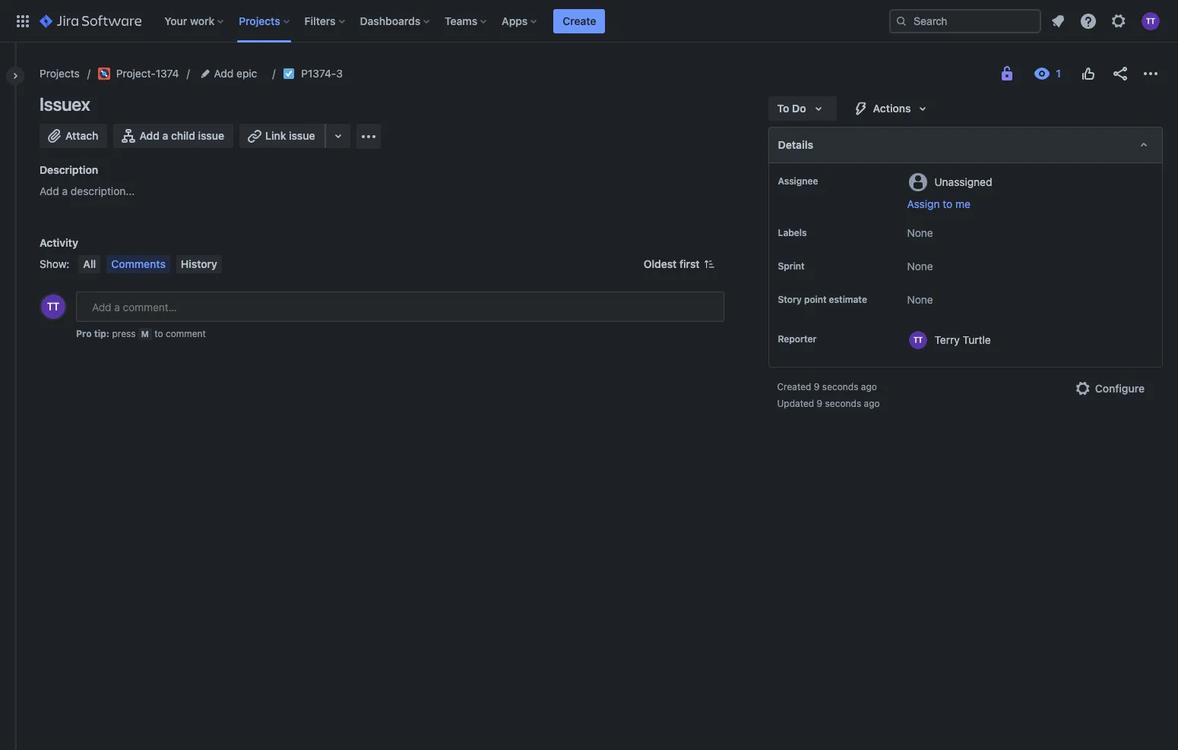 Task type: vqa. For each thing, say whether or not it's contained in the screenshot.
P1374-3
yes



Task type: locate. For each thing, give the bounding box(es) containing it.
your
[[164, 14, 187, 27]]

task image
[[283, 68, 295, 80]]

project-1374
[[116, 67, 179, 80]]

updated
[[777, 398, 814, 410]]

comments button
[[107, 255, 170, 274]]

add left the epic
[[214, 67, 234, 80]]

profile image of terry turtle image
[[41, 295, 65, 319]]

2 vertical spatial none
[[907, 293, 933, 306]]

add down the description
[[40, 185, 59, 198]]

0 horizontal spatial a
[[62, 185, 68, 198]]

epic
[[236, 67, 257, 80]]

add a child issue
[[139, 129, 224, 142]]

Search field
[[889, 9, 1041, 33]]

project-1374 link
[[98, 65, 179, 83]]

issue right child
[[198, 129, 224, 142]]

add for add a child issue
[[139, 129, 160, 142]]

banner
[[0, 0, 1178, 43]]

notifications image
[[1049, 12, 1067, 30]]

2 none from the top
[[907, 260, 933, 273]]

comment
[[166, 328, 206, 340]]

add a child issue button
[[114, 124, 233, 148]]

seconds right updated
[[825, 398, 861, 410]]

a left child
[[162, 129, 168, 142]]

1 vertical spatial none
[[907, 260, 933, 273]]

add inside add a child issue "button"
[[139, 129, 160, 142]]

add for add a description...
[[40, 185, 59, 198]]

estimate
[[829, 294, 867, 306]]

your work button
[[160, 9, 230, 33]]

settings image
[[1110, 12, 1128, 30]]

0 horizontal spatial to
[[154, 328, 163, 340]]

sprint
[[778, 261, 805, 272]]

a inside "button"
[[162, 129, 168, 142]]

configure link
[[1065, 377, 1154, 401]]

none
[[907, 226, 933, 239], [907, 260, 933, 273], [907, 293, 933, 306]]

turtle
[[963, 333, 991, 346]]

1 none from the top
[[907, 226, 933, 239]]

2 vertical spatial add
[[40, 185, 59, 198]]

link issue
[[265, 129, 315, 142]]

2 horizontal spatial add
[[214, 67, 234, 80]]

issue right link at the left top of the page
[[289, 129, 315, 142]]

a
[[162, 129, 168, 142], [62, 185, 68, 198]]

projects up issuex
[[40, 67, 80, 80]]

link issue button
[[239, 124, 326, 148]]

teams
[[445, 14, 477, 27]]

1 vertical spatial a
[[62, 185, 68, 198]]

vote options: no one has voted for this issue yet. image
[[1079, 65, 1098, 83]]

unassigned
[[934, 175, 992, 188]]

comments
[[111, 258, 166, 271]]

m
[[141, 329, 149, 339]]

p1374-
[[301, 67, 336, 80]]

projects for projects dropdown button
[[239, 14, 280, 27]]

primary element
[[9, 0, 889, 42]]

jira software image
[[40, 12, 142, 30], [40, 12, 142, 30]]

configure
[[1095, 382, 1145, 395]]

0 horizontal spatial projects
[[40, 67, 80, 80]]

seconds right created
[[822, 382, 858, 393]]

link web pages and more image
[[329, 127, 347, 145]]

1 horizontal spatial add
[[139, 129, 160, 142]]

to do
[[777, 102, 806, 115]]

project-
[[116, 67, 156, 80]]

story point estimate
[[778, 294, 867, 306]]

issuex
[[40, 93, 90, 115]]

1 horizontal spatial a
[[162, 129, 168, 142]]

issue
[[198, 129, 224, 142], [289, 129, 315, 142]]

Add a comment… field
[[76, 292, 724, 322]]

add a description...
[[40, 185, 135, 198]]

ago
[[861, 382, 877, 393], [864, 398, 880, 410]]

add for add epic
[[214, 67, 234, 80]]

all button
[[79, 255, 100, 274]]

projects for projects link
[[40, 67, 80, 80]]

0 vertical spatial add
[[214, 67, 234, 80]]

1 vertical spatial projects
[[40, 67, 80, 80]]

1 vertical spatial to
[[154, 328, 163, 340]]

9 right created
[[814, 382, 820, 393]]

filters button
[[300, 9, 351, 33]]

work
[[190, 14, 215, 27]]

1 vertical spatial 9
[[817, 398, 823, 410]]

terry
[[934, 333, 960, 346]]

0 vertical spatial none
[[907, 226, 933, 239]]

to
[[943, 198, 953, 211], [154, 328, 163, 340]]

teams button
[[440, 9, 493, 33]]

history button
[[176, 255, 222, 274]]

0 horizontal spatial add
[[40, 185, 59, 198]]

created 9 seconds ago updated 9 seconds ago
[[777, 382, 880, 410]]

1 issue from the left
[[198, 129, 224, 142]]

1 horizontal spatial to
[[943, 198, 953, 211]]

terry turtle
[[934, 333, 991, 346]]

link
[[265, 129, 286, 142]]

none for labels
[[907, 226, 933, 239]]

1 horizontal spatial projects
[[239, 14, 280, 27]]

issue inside button
[[289, 129, 315, 142]]

0 vertical spatial a
[[162, 129, 168, 142]]

0 vertical spatial to
[[943, 198, 953, 211]]

menu bar
[[76, 255, 225, 274]]

projects up the epic
[[239, 14, 280, 27]]

0 vertical spatial projects
[[239, 14, 280, 27]]

2 issue from the left
[[289, 129, 315, 142]]

projects
[[239, 14, 280, 27], [40, 67, 80, 80]]

1 vertical spatial add
[[139, 129, 160, 142]]

seconds
[[822, 382, 858, 393], [825, 398, 861, 410]]

to left me
[[943, 198, 953, 211]]

add left child
[[139, 129, 160, 142]]

projects inside dropdown button
[[239, 14, 280, 27]]

add
[[214, 67, 234, 80], [139, 129, 160, 142], [40, 185, 59, 198]]

reporter
[[778, 334, 817, 345]]

copy link to issue image
[[340, 67, 352, 79]]

0 horizontal spatial issue
[[198, 129, 224, 142]]

add inside add epic popup button
[[214, 67, 234, 80]]

3 none from the top
[[907, 293, 933, 306]]

a down the description
[[62, 185, 68, 198]]

create
[[563, 14, 596, 27]]

to right m
[[154, 328, 163, 340]]

9
[[814, 382, 820, 393], [817, 398, 823, 410]]

9 right updated
[[817, 398, 823, 410]]

1 horizontal spatial issue
[[289, 129, 315, 142]]



Task type: describe. For each thing, give the bounding box(es) containing it.
description...
[[71, 185, 135, 198]]

created
[[777, 382, 811, 393]]

a for description...
[[62, 185, 68, 198]]

sidebar navigation image
[[0, 61, 33, 91]]

apps button
[[497, 9, 543, 33]]

assign to me button
[[907, 197, 1147, 212]]

attach
[[65, 129, 98, 142]]

actions button
[[843, 97, 941, 121]]

0 vertical spatial ago
[[861, 382, 877, 393]]

assignee
[[778, 176, 818, 187]]

none for sprint
[[907, 260, 933, 273]]

apps
[[502, 14, 528, 27]]

0 vertical spatial seconds
[[822, 382, 858, 393]]

project 1374 image
[[98, 68, 110, 80]]

help image
[[1079, 12, 1098, 30]]

details
[[778, 138, 813, 151]]

pro tip: press m to comment
[[76, 328, 206, 340]]

actions image
[[1142, 65, 1160, 83]]

assign to me
[[907, 198, 971, 211]]

labels
[[778, 227, 807, 239]]

pro
[[76, 328, 92, 340]]

point
[[804, 294, 827, 306]]

assignee pin to top. only you can see pinned fields. image
[[821, 176, 833, 188]]

to
[[777, 102, 789, 115]]

create button
[[554, 9, 605, 33]]

tip:
[[94, 328, 109, 340]]

me
[[955, 198, 971, 211]]

history
[[181, 258, 217, 271]]

p1374-3
[[301, 67, 343, 80]]

issue inside "button"
[[198, 129, 224, 142]]

activity
[[40, 236, 78, 249]]

actions
[[873, 102, 911, 115]]

assign
[[907, 198, 940, 211]]

projects button
[[234, 9, 295, 33]]

add epic button
[[197, 65, 262, 83]]

p1374-3 link
[[301, 65, 343, 83]]

appswitcher icon image
[[14, 12, 32, 30]]

menu bar containing all
[[76, 255, 225, 274]]

labels pin to top. only you can see pinned fields. image
[[810, 227, 822, 239]]

your work
[[164, 14, 215, 27]]

your profile and settings image
[[1142, 12, 1160, 30]]

banner containing your work
[[0, 0, 1178, 43]]

show:
[[40, 258, 69, 271]]

description
[[40, 163, 98, 176]]

story
[[778, 294, 802, 306]]

1 vertical spatial seconds
[[825, 398, 861, 410]]

projects link
[[40, 65, 80, 83]]

first
[[679, 258, 700, 271]]

share image
[[1111, 65, 1129, 83]]

search image
[[895, 15, 908, 27]]

3
[[336, 67, 343, 80]]

a for child
[[162, 129, 168, 142]]

oldest first
[[644, 258, 700, 271]]

to inside button
[[943, 198, 953, 211]]

1374
[[156, 67, 179, 80]]

oldest
[[644, 258, 677, 271]]

details element
[[768, 127, 1163, 163]]

dashboards button
[[355, 9, 436, 33]]

oldest first button
[[635, 255, 724, 274]]

none for story point estimate
[[907, 293, 933, 306]]

add app image
[[359, 127, 377, 146]]

0 vertical spatial 9
[[814, 382, 820, 393]]

child
[[171, 129, 195, 142]]

newest first image
[[703, 258, 715, 271]]

filters
[[305, 14, 336, 27]]

press
[[112, 328, 136, 340]]

do
[[792, 102, 806, 115]]

attach button
[[40, 124, 108, 148]]

to do button
[[768, 97, 837, 121]]

dashboards
[[360, 14, 420, 27]]

add epic
[[214, 67, 257, 80]]

1 vertical spatial ago
[[864, 398, 880, 410]]

all
[[83, 258, 96, 271]]



